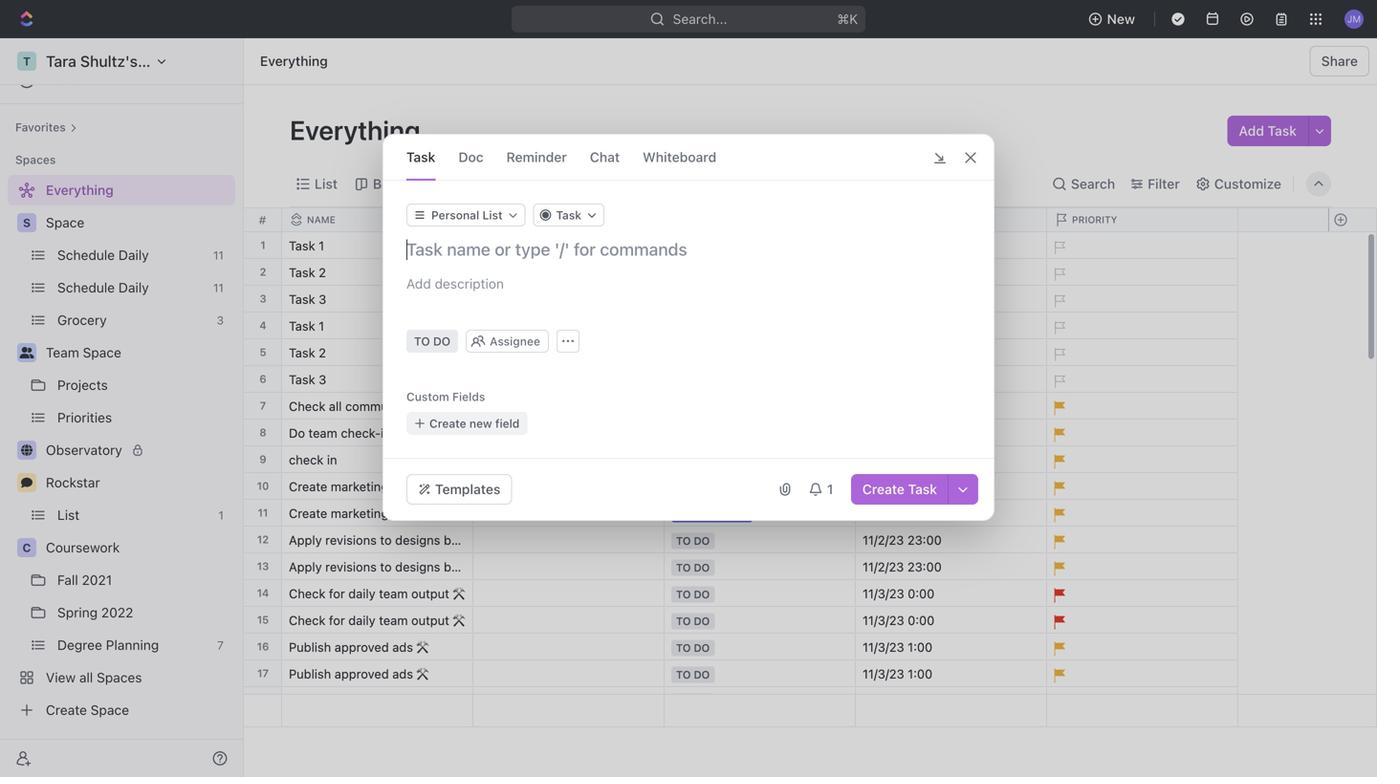 Task type: describe. For each thing, give the bounding box(es) containing it.
11/3/23 0:00 for second '11/3/23 0:00' cell from the bottom
[[863, 587, 935, 601]]

create new field button
[[407, 412, 528, 435]]

task 3 for 3
[[289, 292, 327, 307]]

2 11/2/23 21:00 cell from the top
[[856, 500, 1048, 526]]

1 11/2/23 23:00 cell from the top
[[856, 527, 1048, 553]]

to do for 1st 11/3/23 1:00 cell from the bottom of the grid containing ‎task 1
[[677, 669, 710, 682]]

14
[[257, 588, 269, 600]]

happiness link
[[535, 171, 605, 198]]

grid containing ‎task 1
[[244, 209, 1378, 778]]

search...
[[673, 11, 728, 27]]

tara shultz cell
[[474, 447, 665, 473]]

to do for second '11/3/23 0:00' cell from the bottom
[[677, 589, 710, 601]]

row group containing ‎task 1
[[244, 233, 505, 778]]

spaces
[[15, 153, 56, 166]]

assignee
[[490, 335, 541, 348]]

3 set priority image from the top
[[1045, 367, 1074, 396]]

11/2/23 for "unfinished" cell
[[863, 453, 905, 467]]

do inside dropdown button
[[433, 335, 451, 348]]

unfinished
[[677, 455, 742, 467]]

11/3/23 for 11/3/23 4:00 cell
[[863, 694, 905, 709]]

do for 2nd 11/2/23 23:00 cell from the bottom
[[694, 535, 710, 548]]

10
[[257, 480, 269, 493]]

search button
[[1047, 171, 1122, 198]]

‎task 2
[[289, 266, 326, 280]]

calendar
[[446, 176, 503, 192]]

do for 1st 11/3/23 1:00 cell
[[694, 643, 710, 655]]

13
[[257, 561, 269, 573]]

afterwork
[[289, 694, 346, 709]]

calendar link
[[442, 171, 503, 198]]

chat
[[590, 149, 620, 165]]

new
[[470, 417, 492, 431]]

15
[[257, 614, 269, 627]]

check-
[[341, 426, 381, 441]]

to do for 1st 11/3/23 1:00 cell
[[677, 643, 710, 655]]

press space to select this row. row containing check in
[[244, 447, 474, 474]]

7
[[260, 400, 266, 412]]

21:00 for 2nd 11/2/23 21:00 cell from the bottom
[[908, 480, 940, 494]]

task up task 2
[[289, 319, 315, 333]]

marketing for 11
[[331, 507, 389, 521]]

11/3/23 4:00 cell
[[856, 688, 1048, 714]]

output for 15
[[411, 614, 450, 628]]

do inside the press space to select this row. row
[[694, 241, 710, 253]]

publish approved ads ⚒️ for 16
[[289, 641, 429, 655]]

task button
[[533, 204, 605, 227]]

‎task 1
[[289, 239, 325, 253]]

publish approved ads ⚒️ for 17
[[289, 667, 429, 682]]

do for 2nd '11/3/23 0:00' cell
[[694, 616, 710, 628]]

in progress
[[677, 509, 748, 521]]

search
[[1072, 176, 1116, 192]]

afterwork exercise 💪
[[289, 694, 413, 709]]

⌘k
[[838, 11, 858, 27]]

to do inside the press space to select this row. row
[[677, 241, 710, 253]]

1 11/3/23 0:00 cell from the top
[[856, 581, 1048, 607]]

press space to select this row. row containing afterwork exercise 💪
[[244, 688, 474, 715]]

add task button
[[1228, 116, 1309, 146]]

for for 15
[[329, 614, 345, 628]]

11/3/23 0:00 for 2nd '11/3/23 0:00' cell
[[863, 614, 935, 628]]

💪
[[400, 694, 413, 709]]

team for 15
[[379, 614, 408, 628]]

press space to select this row. row containing 12
[[244, 527, 474, 554]]

create task button
[[851, 475, 949, 505]]

press space to select this row. row containing ‎task 1
[[244, 233, 474, 259]]

check for daily team output ⚒️ for 15
[[289, 614, 465, 628]]

new
[[1108, 11, 1136, 27]]

check all communication channels ⚒️
[[289, 399, 505, 414]]

task inside "button"
[[909, 482, 938, 498]]

5
[[260, 346, 267, 359]]

custom
[[407, 390, 449, 404]]

team space link
[[46, 338, 232, 368]]

to do for 2nd 11/2/23 23:00 cell from the bottom
[[677, 535, 710, 548]]

team inside the press space to select this row. row
[[309, 426, 338, 441]]

# row
[[244, 209, 474, 232]]

output for 14
[[411, 587, 450, 601]]

19:00
[[908, 453, 941, 467]]

create marketing designs ⚒️ for 11
[[289, 507, 453, 521]]

8
[[260, 427, 267, 439]]

daily for 15
[[349, 614, 376, 628]]

2 for task 2
[[319, 346, 326, 360]]

1 up "‎task 2"
[[319, 239, 325, 253]]

17
[[257, 668, 269, 680]]

2 23:00 from the top
[[908, 560, 942, 575]]

row group containing tara shultz
[[474, 233, 1239, 778]]

team space
[[46, 345, 121, 361]]

11/2/23 for in progress cell
[[863, 507, 905, 521]]

chat button
[[590, 135, 620, 180]]

1 11/2/23 21:00 cell from the top
[[856, 474, 1048, 499]]

task 2
[[289, 346, 326, 360]]

to do cell for 2nd 11/2/23 23:00 cell from the bottom
[[665, 527, 856, 553]]

2 11/2/23 23:00 cell from the top
[[856, 554, 1048, 580]]

marketing for 10
[[331, 480, 389, 494]]

check
[[289, 453, 324, 467]]

create down the check at the left
[[289, 480, 328, 494]]

1 inside button
[[828, 482, 834, 498]]

space link
[[46, 208, 232, 238]]

task up board
[[407, 149, 436, 165]]

1:00 for 1st 11/3/23 1:00 cell
[[908, 641, 933, 655]]

11/2/23 19:00
[[863, 453, 941, 467]]

new button
[[1081, 4, 1147, 34]]

3 set priority element from the top
[[1045, 287, 1074, 316]]

to do cell for second '11/3/23 0:00' cell from the bottom
[[665, 581, 856, 607]]

dialog containing task
[[383, 134, 995, 521]]

create inside "button"
[[863, 482, 905, 498]]

task inside dropdown button
[[556, 209, 582, 222]]

task button
[[407, 135, 436, 180]]

approved for 17
[[335, 667, 389, 682]]

communication
[[345, 399, 434, 414]]

task down task 1
[[289, 346, 315, 360]]

fields
[[453, 390, 485, 404]]

team
[[46, 345, 79, 361]]

11/2/23 21:00 for first 11/2/23 21:00 cell from the bottom
[[863, 507, 940, 521]]

happiness
[[538, 176, 605, 192]]

11/3/23 4:00
[[863, 694, 935, 709]]

3 up the 4
[[260, 293, 267, 305]]

doc
[[459, 149, 484, 165]]

set priority element inside the press space to select this row. row
[[1045, 233, 1074, 262]]

check for 7
[[289, 399, 326, 414]]

shultz
[[509, 453, 545, 467]]

ads for 16
[[393, 641, 413, 655]]

share
[[1322, 53, 1359, 69]]

board link
[[369, 171, 411, 198]]

press space to select this row. row containing 11/3/23 4:00
[[474, 688, 1239, 718]]

tara
[[480, 453, 505, 467]]

to do button
[[407, 330, 458, 353]]

to do inside dropdown button
[[414, 335, 451, 348]]

favorites button
[[8, 116, 85, 139]]

templates
[[435, 482, 501, 498]]

11/3/23 1:00 for to do cell corresponding to 1st 11/3/23 1:00 cell from the bottom of the grid containing ‎task 1
[[863, 667, 933, 682]]

table
[[641, 176, 675, 192]]

do
[[289, 426, 305, 441]]

tara shultz
[[480, 453, 545, 467]]

reminder button
[[507, 135, 567, 180]]

create task
[[863, 482, 938, 498]]

6
[[260, 373, 267, 386]]

rockstar
[[46, 475, 100, 491]]

to do for 2nd '11/3/23 0:00' cell
[[677, 616, 710, 628]]

task 1
[[289, 319, 325, 333]]

table link
[[637, 171, 675, 198]]

1 23:00 from the top
[[908, 533, 942, 548]]

user group image
[[20, 347, 34, 359]]

1 11/3/23 from the top
[[863, 587, 905, 601]]

channels
[[437, 399, 489, 414]]

unfinished cell
[[665, 447, 856, 473]]



Task type: vqa. For each thing, say whether or not it's contained in the screenshot.
Set priority image associated with 5th Set Priority element from the bottom of the page
yes



Task type: locate. For each thing, give the bounding box(es) containing it.
12
[[257, 534, 269, 546]]

1 vertical spatial 1:00
[[908, 667, 933, 682]]

2 vertical spatial team
[[379, 614, 408, 628]]

1 set priority image from the top
[[1045, 233, 1074, 262]]

3 down "‎task 2"
[[319, 292, 327, 307]]

do for second '11/3/23 0:00' cell from the bottom
[[694, 589, 710, 601]]

coursework link
[[46, 533, 232, 564]]

2 set priority image from the top
[[1045, 260, 1074, 289]]

designs for 10
[[392, 480, 437, 494]]

1 11/3/23 0:00 from the top
[[863, 587, 935, 601]]

check for daily team output ⚒️
[[289, 587, 465, 601], [289, 614, 465, 628]]

1 vertical spatial 21:00
[[908, 507, 940, 521]]

ads for 17
[[393, 667, 413, 682]]

2 marketing from the top
[[331, 507, 389, 521]]

check for 14
[[289, 587, 326, 601]]

in inside the press space to select this row. row
[[327, 453, 337, 467]]

‎task for ‎task 2
[[289, 266, 315, 280]]

5 to do cell from the top
[[665, 608, 856, 633]]

marketing down check-
[[331, 480, 389, 494]]

check for 15
[[289, 614, 326, 628]]

2 ads from the top
[[393, 667, 413, 682]]

to do cell for second 11/2/23 23:00 cell from the top of the grid containing ‎task 1
[[665, 554, 856, 580]]

space
[[46, 215, 84, 231], [83, 345, 121, 361]]

4 set priority element from the top
[[1045, 314, 1074, 343]]

11/2/23 inside 11/2/23 19:00 cell
[[863, 453, 905, 467]]

space right team
[[83, 345, 121, 361]]

1 for from the top
[[329, 587, 345, 601]]

‎task
[[289, 239, 315, 253], [289, 266, 315, 280]]

1 vertical spatial publish approved ads ⚒️
[[289, 667, 429, 682]]

3 for 3
[[319, 292, 327, 307]]

1 vertical spatial 11/3/23 1:00
[[863, 667, 933, 682]]

all
[[329, 399, 342, 414]]

1 vertical spatial 11/3/23 0:00 cell
[[856, 608, 1048, 633]]

‎task down ‎task 1
[[289, 266, 315, 280]]

2 11/3/23 1:00 cell from the top
[[856, 661, 1048, 687]]

11/2/23 for second 11/2/23 23:00 cell from the top of the grid containing ‎task 1's to do cell
[[863, 560, 905, 575]]

add
[[1240, 123, 1265, 139]]

1 vertical spatial 11/2/23 21:00 cell
[[856, 500, 1048, 526]]

11/3/23 1:00 cell
[[856, 634, 1048, 660], [856, 661, 1048, 687]]

Task name or type '/' for commands text field
[[407, 238, 975, 261]]

2 for from the top
[[329, 614, 345, 628]]

space, , element
[[17, 213, 36, 233]]

2 left "‎task 2"
[[260, 266, 266, 278]]

task right add
[[1268, 123, 1298, 139]]

tree containing space
[[8, 175, 235, 726]]

0 vertical spatial publish approved ads ⚒️
[[289, 641, 429, 655]]

to do for second 11/2/23 23:00 cell from the top of the grid containing ‎task 1
[[677, 562, 710, 575]]

to inside row
[[677, 241, 691, 253]]

to inside dropdown button
[[414, 335, 430, 348]]

2 down task 1
[[319, 346, 326, 360]]

1 create marketing designs ⚒️ from the top
[[289, 480, 453, 494]]

set priority image for 3rd set priority element from the top
[[1045, 287, 1074, 316]]

row group
[[244, 233, 505, 778], [474, 233, 1239, 778], [1320, 233, 1367, 778], [1329, 696, 1377, 727]]

9
[[260, 454, 267, 466]]

2 11/3/23 0:00 cell from the top
[[856, 608, 1048, 633]]

team for 14
[[379, 587, 408, 601]]

‎task up "‎task 2"
[[289, 239, 315, 253]]

11/3/23 1:00
[[863, 641, 933, 655], [863, 667, 933, 682]]

1 to do cell from the top
[[665, 233, 856, 258]]

‎task for ‎task 1
[[289, 239, 315, 253]]

1 vertical spatial create marketing designs ⚒️
[[289, 507, 453, 521]]

2 for ‎task 2
[[319, 266, 326, 280]]

press space to select this row. row containing check all communication channels ⚒️
[[244, 393, 505, 420]]

task down task 2
[[289, 373, 315, 387]]

2 set priority image from the top
[[1045, 314, 1074, 343]]

11/2/23
[[863, 453, 905, 467], [863, 480, 905, 494], [863, 507, 905, 521], [863, 533, 905, 548], [863, 560, 905, 575]]

1:00
[[908, 641, 933, 655], [908, 667, 933, 682]]

1 vertical spatial space
[[83, 345, 121, 361]]

0 vertical spatial 11/3/23 1:00 cell
[[856, 634, 1048, 660]]

0 vertical spatial for
[[329, 587, 345, 601]]

task up task 1
[[289, 292, 315, 307]]

create inside button
[[430, 417, 467, 431]]

1 publish approved ads ⚒️ from the top
[[289, 641, 429, 655]]

1 button
[[801, 475, 844, 505]]

21:00 for first 11/2/23 21:00 cell from the bottom
[[908, 507, 940, 521]]

in progress cell
[[665, 500, 856, 526]]

4 11/3/23 from the top
[[863, 667, 905, 682]]

press space to select this row. row containing to do
[[474, 233, 1239, 262]]

6 to do cell from the top
[[665, 634, 856, 660]]

1 vertical spatial 11/2/23 23:00
[[863, 560, 942, 575]]

publish for 17
[[289, 667, 331, 682]]

create marketing designs ⚒️ down check-
[[289, 480, 453, 494]]

for for 14
[[329, 587, 345, 601]]

2 check for daily team output ⚒️ from the top
[[289, 614, 465, 628]]

0 vertical spatial ads
[[393, 641, 413, 655]]

11/3/23 for 1st 11/3/23 1:00 cell from the bottom of the grid containing ‎task 1
[[863, 667, 905, 682]]

2 create marketing designs ⚒️ from the top
[[289, 507, 453, 521]]

1 11/2/23 from the top
[[863, 453, 905, 467]]

row inside grid
[[474, 209, 1239, 232]]

1 vertical spatial ads
[[393, 667, 413, 682]]

0 vertical spatial output
[[411, 587, 450, 601]]

create down channels
[[430, 417, 467, 431]]

0 horizontal spatial in
[[327, 453, 337, 467]]

add task
[[1240, 123, 1298, 139]]

designs down ins
[[392, 480, 437, 494]]

marketing down check in
[[331, 507, 389, 521]]

2 ‎task from the top
[[289, 266, 315, 280]]

3 down task 2
[[319, 373, 327, 387]]

0 vertical spatial 11/2/23 21:00 cell
[[856, 474, 1048, 499]]

press space to select this row. row containing tara shultz
[[474, 447, 1239, 477]]

4
[[260, 320, 267, 332]]

press space to select this row. row containing task 1
[[244, 313, 474, 340]]

1 vertical spatial task 3
[[289, 373, 327, 387]]

publish right 16
[[289, 641, 331, 655]]

0 vertical spatial 11/2/23 21:00
[[863, 480, 940, 494]]

3 check from the top
[[289, 614, 326, 628]]

11/3/23 0:00
[[863, 587, 935, 601], [863, 614, 935, 628]]

marketing
[[331, 480, 389, 494], [331, 507, 389, 521]]

create marketing designs ⚒️ for 10
[[289, 480, 453, 494]]

21:00 down create task "button"
[[908, 507, 940, 521]]

0 vertical spatial 23:00
[[908, 533, 942, 548]]

1 approved from the top
[[335, 641, 389, 655]]

5 11/3/23 from the top
[[863, 694, 905, 709]]

1 ‎task from the top
[[289, 239, 315, 253]]

grid
[[244, 209, 1378, 778]]

5 11/2/23 from the top
[[863, 560, 905, 575]]

1 task 3 from the top
[[289, 292, 327, 307]]

task 3 for 6
[[289, 373, 327, 387]]

11/3/23 0:00 cell
[[856, 581, 1048, 607], [856, 608, 1048, 633]]

set priority element
[[1045, 233, 1074, 262], [1045, 260, 1074, 289], [1045, 287, 1074, 316], [1045, 314, 1074, 343], [1045, 341, 1074, 369], [1045, 367, 1074, 396]]

1 ads from the top
[[393, 641, 413, 655]]

0 vertical spatial approved
[[335, 641, 389, 655]]

1 publish from the top
[[289, 641, 331, 655]]

everything
[[260, 53, 328, 69], [290, 114, 426, 146]]

2 11/2/23 21:00 from the top
[[863, 507, 940, 521]]

tree inside the sidebar navigation
[[8, 175, 235, 726]]

customize
[[1215, 176, 1282, 192]]

output
[[411, 587, 450, 601], [411, 614, 450, 628]]

in right the check at the left
[[327, 453, 337, 467]]

in
[[327, 453, 337, 467], [677, 509, 688, 521]]

4:00
[[908, 694, 935, 709]]

customize button
[[1190, 171, 1288, 198]]

set priority image for 3rd set priority element from the bottom
[[1045, 314, 1074, 343]]

⚒️
[[493, 399, 505, 414], [401, 426, 413, 441], [441, 480, 453, 494], [441, 507, 453, 521], [453, 587, 465, 601], [453, 614, 465, 628], [417, 641, 429, 655], [417, 667, 429, 682]]

3 for 6
[[319, 373, 327, 387]]

task 3 down "‎task 2"
[[289, 292, 327, 307]]

1 0:00 from the top
[[908, 587, 935, 601]]

1 vertical spatial designs
[[392, 507, 437, 521]]

create right 11
[[289, 507, 328, 521]]

2
[[319, 266, 326, 280], [260, 266, 266, 278], [319, 346, 326, 360]]

0 vertical spatial create marketing designs ⚒️
[[289, 480, 453, 494]]

whiteboard
[[643, 149, 717, 165]]

cell
[[474, 233, 665, 258], [856, 233, 1048, 258], [474, 259, 665, 285], [665, 259, 856, 285], [856, 259, 1048, 285], [474, 286, 665, 312], [665, 286, 856, 312], [856, 286, 1048, 312], [474, 313, 665, 339], [665, 313, 856, 339], [856, 313, 1048, 339], [474, 340, 665, 366], [665, 340, 856, 366], [856, 340, 1048, 366], [474, 366, 665, 392], [665, 366, 856, 392], [856, 366, 1048, 392], [474, 393, 665, 419], [665, 393, 856, 419], [856, 393, 1048, 419], [474, 420, 665, 446], [665, 420, 856, 446], [856, 420, 1048, 446], [474, 474, 665, 499], [665, 474, 856, 499], [474, 500, 665, 526], [474, 527, 665, 553], [474, 554, 665, 580], [474, 581, 665, 607], [474, 608, 665, 633], [474, 634, 665, 660], [474, 661, 665, 687], [244, 688, 282, 714], [474, 688, 665, 714], [665, 688, 856, 714]]

task 3
[[289, 292, 327, 307], [289, 373, 327, 387]]

check right 15
[[289, 614, 326, 628]]

list link
[[311, 171, 338, 198]]

designs for 11
[[392, 507, 437, 521]]

exercise
[[349, 694, 397, 709]]

4 to do cell from the top
[[665, 581, 856, 607]]

reminder
[[507, 149, 567, 165]]

do for 1st 11/3/23 1:00 cell from the bottom of the grid containing ‎task 1
[[694, 669, 710, 682]]

for right 14
[[329, 587, 345, 601]]

0 vertical spatial check
[[289, 399, 326, 414]]

1:00 for 1st 11/3/23 1:00 cell from the bottom of the grid containing ‎task 1
[[908, 667, 933, 682]]

1 check for daily team output ⚒️ from the top
[[289, 587, 465, 601]]

1 11/3/23 1:00 cell from the top
[[856, 634, 1048, 660]]

task 3 down task 2
[[289, 373, 327, 387]]

publish for 16
[[289, 641, 331, 655]]

1 vertical spatial approved
[[335, 667, 389, 682]]

0 vertical spatial 0:00
[[908, 587, 935, 601]]

1 output from the top
[[411, 587, 450, 601]]

create marketing designs ⚒️
[[289, 480, 453, 494], [289, 507, 453, 521]]

0 vertical spatial task 3
[[289, 292, 327, 307]]

0 vertical spatial 11/3/23 0:00
[[863, 587, 935, 601]]

2 0:00 from the top
[[908, 614, 935, 628]]

task down 19:00
[[909, 482, 938, 498]]

0 vertical spatial designs
[[392, 480, 437, 494]]

2 daily from the top
[[349, 614, 376, 628]]

1 vertical spatial check for daily team output ⚒️
[[289, 614, 465, 628]]

approved
[[335, 641, 389, 655], [335, 667, 389, 682]]

press space to select this row. row
[[244, 233, 474, 259], [474, 233, 1239, 262], [244, 259, 474, 286], [474, 259, 1239, 289], [244, 286, 474, 313], [474, 286, 1239, 316], [244, 313, 474, 340], [474, 313, 1239, 343], [244, 340, 474, 366], [474, 340, 1239, 369], [244, 366, 474, 393], [474, 366, 1239, 396], [244, 393, 505, 420], [474, 393, 1239, 423], [244, 420, 474, 447], [474, 420, 1239, 450], [244, 447, 474, 474], [474, 447, 1239, 477], [244, 474, 474, 500], [474, 474, 1239, 503], [244, 500, 474, 527], [474, 500, 1239, 530], [244, 527, 474, 554], [474, 527, 1239, 557], [244, 554, 474, 581], [474, 554, 1239, 584], [244, 581, 474, 608], [474, 581, 1239, 610], [244, 608, 474, 634], [474, 608, 1239, 637], [244, 634, 474, 661], [474, 634, 1239, 664], [244, 661, 474, 688], [474, 661, 1239, 691], [244, 688, 474, 715], [474, 688, 1239, 718], [244, 696, 474, 728], [474, 696, 1239, 728]]

1 designs from the top
[[392, 480, 437, 494]]

7 to do cell from the top
[[665, 661, 856, 687]]

custom fields
[[407, 390, 485, 404]]

task down happiness 'link'
[[556, 209, 582, 222]]

check
[[289, 399, 326, 414], [289, 587, 326, 601], [289, 614, 326, 628]]

favorites
[[15, 121, 66, 134]]

1 vertical spatial check
[[289, 587, 326, 601]]

0:00
[[908, 587, 935, 601], [908, 614, 935, 628]]

11/2/23 19:00 cell
[[856, 447, 1048, 473]]

space right the space, , element
[[46, 215, 84, 231]]

0 vertical spatial 11/2/23 23:00
[[863, 533, 942, 548]]

11/2/23 21:00
[[863, 480, 940, 494], [863, 507, 940, 521]]

2 11/3/23 from the top
[[863, 614, 905, 628]]

2 1:00 from the top
[[908, 667, 933, 682]]

1 vertical spatial ‎task
[[289, 266, 315, 280]]

0 vertical spatial 11/3/23 0:00 cell
[[856, 581, 1048, 607]]

do team check-ins ⚒️
[[289, 426, 413, 441]]

to do cell for 1st 11/3/23 1:00 cell from the bottom of the grid containing ‎task 1
[[665, 661, 856, 687]]

whiteboard button
[[643, 135, 717, 180]]

2 publish approved ads ⚒️ from the top
[[289, 667, 429, 682]]

11/2/23 21:00 cell
[[856, 474, 1048, 499], [856, 500, 1048, 526]]

press space to select this row. row containing 13
[[244, 554, 474, 581]]

21:00 down 19:00
[[908, 480, 940, 494]]

2 designs from the top
[[392, 507, 437, 521]]

rockstar link
[[46, 468, 232, 499]]

in inside cell
[[677, 509, 688, 521]]

1 1:00 from the top
[[908, 641, 933, 655]]

2 task 3 from the top
[[289, 373, 327, 387]]

to do cell for 2nd '11/3/23 0:00' cell
[[665, 608, 856, 633]]

create new field button
[[407, 412, 528, 435]]

11/3/23 inside cell
[[863, 694, 905, 709]]

6 set priority element from the top
[[1045, 367, 1074, 396]]

1 vertical spatial marketing
[[331, 507, 389, 521]]

list
[[315, 176, 338, 192]]

create down 11/2/23 19:00
[[863, 482, 905, 498]]

0 vertical spatial marketing
[[331, 480, 389, 494]]

0 vertical spatial 1:00
[[908, 641, 933, 655]]

11/2/23 for to do cell corresponding to 2nd 11/2/23 23:00 cell from the bottom
[[863, 533, 905, 548]]

1 vertical spatial 11/2/23 21:00
[[863, 507, 940, 521]]

11/2/23 21:00 down 11/2/23 19:00
[[863, 480, 940, 494]]

1 left create task
[[828, 482, 834, 498]]

0 vertical spatial team
[[309, 426, 338, 441]]

11
[[258, 507, 268, 520]]

0 vertical spatial ‎task
[[289, 239, 315, 253]]

check right 14
[[289, 587, 326, 601]]

set priority image
[[1045, 233, 1074, 262], [1045, 260, 1074, 289], [1045, 367, 1074, 396]]

11/2/23 23:00 cell
[[856, 527, 1048, 553], [856, 554, 1048, 580]]

to do cell for 1st 11/3/23 1:00 cell
[[665, 634, 856, 660]]

press space to select this row. row containing task 2
[[244, 340, 474, 366]]

row
[[474, 209, 1239, 232]]

assignee button
[[468, 334, 547, 349]]

set priority image inside the press space to select this row. row
[[1045, 233, 1074, 262]]

press space to select this row. row containing ‎task 2
[[244, 259, 474, 286]]

0 vertical spatial 11/3/23 1:00
[[863, 641, 933, 655]]

sidebar navigation
[[0, 38, 244, 778]]

0 vertical spatial check for daily team output ⚒️
[[289, 587, 465, 601]]

1 button
[[801, 475, 844, 505]]

do for second 11/2/23 23:00 cell from the top of the grid containing ‎task 1
[[694, 562, 710, 575]]

3 11/3/23 from the top
[[863, 641, 905, 655]]

11/2/23 23:00
[[863, 533, 942, 548], [863, 560, 942, 575]]

2 output from the top
[[411, 614, 450, 628]]

16
[[257, 641, 269, 654]]

1 11/2/23 21:00 from the top
[[863, 480, 940, 494]]

1 21:00 from the top
[[908, 480, 940, 494]]

11/2/23 23:00 for second 11/2/23 23:00 cell from the top of the grid containing ‎task 1
[[863, 560, 942, 575]]

3 set priority image from the top
[[1045, 341, 1074, 369]]

1 vertical spatial daily
[[349, 614, 376, 628]]

1 vertical spatial 0:00
[[908, 614, 935, 628]]

1 marketing from the top
[[331, 480, 389, 494]]

2 11/3/23 0:00 from the top
[[863, 614, 935, 628]]

designs down the templates dropdown button
[[392, 507, 437, 521]]

11/3/23 for 1st 11/3/23 1:00 cell
[[863, 641, 905, 655]]

1 daily from the top
[[349, 587, 376, 601]]

0 vertical spatial publish
[[289, 641, 331, 655]]

2 set priority element from the top
[[1045, 260, 1074, 289]]

2 11/3/23 1:00 from the top
[[863, 667, 933, 682]]

0 vertical spatial everything
[[260, 53, 328, 69]]

1 horizontal spatial in
[[677, 509, 688, 521]]

1 11/3/23 1:00 from the top
[[863, 641, 933, 655]]

coursework
[[46, 540, 120, 556]]

1 vertical spatial 11/3/23 1:00 cell
[[856, 661, 1048, 687]]

in left progress
[[677, 509, 688, 521]]

check left the all
[[289, 399, 326, 414]]

publish up afterwork
[[289, 667, 331, 682]]

press space to select this row. row containing do team check-ins ⚒️
[[244, 420, 474, 447]]

23:00
[[908, 533, 942, 548], [908, 560, 942, 575]]

5 set priority element from the top
[[1045, 341, 1074, 369]]

2 approved from the top
[[335, 667, 389, 682]]

c
[[23, 542, 31, 555]]

2 check from the top
[[289, 587, 326, 601]]

1 vertical spatial publish
[[289, 667, 331, 682]]

progress
[[690, 509, 748, 521]]

dialog
[[383, 134, 995, 521]]

1 vertical spatial 23:00
[[908, 560, 942, 575]]

team
[[309, 426, 338, 441], [379, 587, 408, 601], [379, 614, 408, 628]]

1 down #
[[261, 239, 266, 252]]

approved for 16
[[335, 641, 389, 655]]

doc button
[[459, 135, 484, 180]]

for
[[329, 587, 345, 601], [329, 614, 345, 628]]

1 up task 2
[[319, 319, 325, 333]]

templates button
[[407, 475, 512, 505]]

1 vertical spatial in
[[677, 509, 688, 521]]

to do cell
[[665, 233, 856, 258], [665, 527, 856, 553], [665, 554, 856, 580], [665, 581, 856, 607], [665, 608, 856, 633], [665, 634, 856, 660], [665, 661, 856, 687]]

1 vertical spatial everything
[[290, 114, 426, 146]]

comment image
[[21, 477, 33, 489]]

1 vertical spatial for
[[329, 614, 345, 628]]

2 11/2/23 23:00 from the top
[[863, 560, 942, 575]]

do
[[694, 241, 710, 253], [433, 335, 451, 348], [694, 535, 710, 548], [694, 562, 710, 575], [694, 589, 710, 601], [694, 616, 710, 628], [694, 643, 710, 655], [694, 669, 710, 682]]

board
[[373, 176, 411, 192]]

0 vertical spatial daily
[[349, 587, 376, 601]]

1 vertical spatial 11/2/23 23:00 cell
[[856, 554, 1048, 580]]

21:00
[[908, 480, 940, 494], [908, 507, 940, 521]]

0 vertical spatial space
[[46, 215, 84, 231]]

check in
[[289, 453, 337, 467]]

4 11/2/23 from the top
[[863, 533, 905, 548]]

11/2/23 23:00 for 2nd 11/2/23 23:00 cell from the bottom
[[863, 533, 942, 548]]

create marketing designs ⚒️ down check in
[[289, 507, 453, 521]]

0 vertical spatial 11/2/23 23:00 cell
[[856, 527, 1048, 553]]

everything link
[[255, 50, 333, 73]]

1 set priority element from the top
[[1045, 233, 1074, 262]]

create new field
[[430, 417, 520, 431]]

0:00 for 2nd '11/3/23 0:00' cell
[[908, 614, 935, 628]]

1 set priority image from the top
[[1045, 287, 1074, 316]]

task inside button
[[1268, 123, 1298, 139]]

1 vertical spatial 11/3/23 0:00
[[863, 614, 935, 628]]

3
[[319, 292, 327, 307], [260, 293, 267, 305], [319, 373, 327, 387]]

1 vertical spatial team
[[379, 587, 408, 601]]

tree
[[8, 175, 235, 726]]

to do
[[677, 241, 710, 253], [414, 335, 451, 348], [677, 535, 710, 548], [677, 562, 710, 575], [677, 589, 710, 601], [677, 616, 710, 628], [677, 643, 710, 655], [677, 669, 710, 682]]

11/3/23 1:00 for to do cell corresponding to 1st 11/3/23 1:00 cell
[[863, 641, 933, 655]]

share button
[[1311, 46, 1370, 77]]

0:00 for second '11/3/23 0:00' cell from the bottom
[[908, 587, 935, 601]]

for right 15
[[329, 614, 345, 628]]

2 publish from the top
[[289, 667, 331, 682]]

0 vertical spatial in
[[327, 453, 337, 467]]

11/2/23 21:00 for 2nd 11/2/23 21:00 cell from the bottom
[[863, 480, 940, 494]]

0 vertical spatial 21:00
[[908, 480, 940, 494]]

3 to do cell from the top
[[665, 554, 856, 580]]

set priority image
[[1045, 287, 1074, 316], [1045, 314, 1074, 343], [1045, 341, 1074, 369]]

3 11/2/23 from the top
[[863, 507, 905, 521]]

2 down ‎task 1
[[319, 266, 326, 280]]

check inside the press space to select this row. row
[[289, 399, 326, 414]]

11/2/23 21:00 down create task "button"
[[863, 507, 940, 521]]

2 to do cell from the top
[[665, 527, 856, 553]]

daily for 14
[[349, 587, 376, 601]]

set priority image for fifth set priority element
[[1045, 341, 1074, 369]]

2 vertical spatial check
[[289, 614, 326, 628]]

s
[[23, 216, 31, 230]]

2 21:00 from the top
[[908, 507, 940, 521]]

1 11/2/23 23:00 from the top
[[863, 533, 942, 548]]

2 11/2/23 from the top
[[863, 480, 905, 494]]

1 vertical spatial output
[[411, 614, 450, 628]]

coursework, , element
[[17, 539, 36, 558]]

check for daily team output ⚒️ for 14
[[289, 587, 465, 601]]

field
[[496, 417, 520, 431]]

1 check from the top
[[289, 399, 326, 414]]

#
[[259, 213, 266, 227]]



